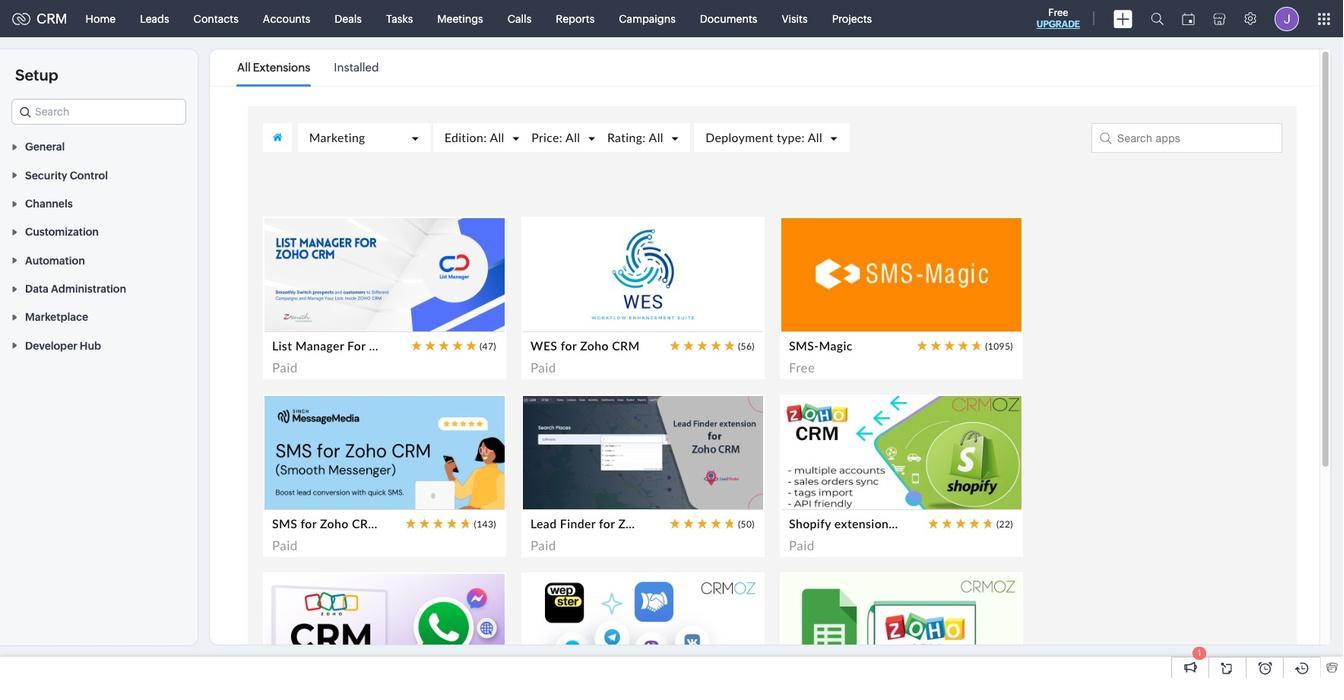 Task type: describe. For each thing, give the bounding box(es) containing it.
deals link
[[323, 0, 374, 37]]

profile image
[[1275, 6, 1299, 31]]

1
[[1198, 648, 1201, 657]]

campaigns
[[619, 13, 676, 25]]

free
[[1048, 7, 1068, 18]]

search element
[[1142, 0, 1173, 37]]

customization button
[[0, 217, 198, 246]]

installed link
[[334, 50, 379, 85]]

documents link
[[688, 0, 770, 37]]

free upgrade
[[1037, 7, 1080, 30]]

automation
[[25, 254, 85, 267]]

channels button
[[0, 189, 198, 217]]

upgrade
[[1037, 19, 1080, 30]]

all
[[237, 61, 251, 74]]

accounts
[[263, 13, 310, 25]]

hub
[[80, 340, 101, 352]]

calendar image
[[1182, 13, 1195, 25]]

data
[[25, 283, 49, 295]]

calls
[[508, 13, 532, 25]]

create menu image
[[1114, 10, 1133, 28]]

contacts link
[[181, 0, 251, 37]]

meetings link
[[425, 0, 495, 37]]

marketplace
[[25, 311, 88, 323]]

installed
[[334, 61, 379, 74]]

projects
[[832, 13, 872, 25]]

Search text field
[[12, 100, 185, 124]]

logo image
[[12, 13, 30, 25]]

accounts link
[[251, 0, 323, 37]]

security control
[[25, 169, 108, 181]]

calls link
[[495, 0, 544, 37]]

search image
[[1151, 12, 1164, 25]]

security control button
[[0, 161, 198, 189]]

contacts
[[194, 13, 239, 25]]

deals
[[335, 13, 362, 25]]

developer hub button
[[0, 331, 198, 359]]

data administration
[[25, 283, 126, 295]]

visits
[[782, 13, 808, 25]]

documents
[[700, 13, 757, 25]]

crm
[[36, 11, 67, 27]]

reports
[[556, 13, 595, 25]]



Task type: locate. For each thing, give the bounding box(es) containing it.
extensions
[[253, 61, 310, 74]]

control
[[70, 169, 108, 181]]

tasks link
[[374, 0, 425, 37]]

customization
[[25, 226, 99, 238]]

marketplace button
[[0, 303, 198, 331]]

data administration button
[[0, 274, 198, 303]]

all extensions
[[237, 61, 310, 74]]

security
[[25, 169, 67, 181]]

automation button
[[0, 246, 198, 274]]

general
[[25, 141, 65, 153]]

profile element
[[1266, 0, 1308, 37]]

leads
[[140, 13, 169, 25]]

developer hub
[[25, 340, 101, 352]]

visits link
[[770, 0, 820, 37]]

all extensions link
[[237, 50, 310, 85]]

home
[[86, 13, 116, 25]]

tasks
[[386, 13, 413, 25]]

create menu element
[[1104, 0, 1142, 37]]

setup
[[15, 66, 58, 84]]

general button
[[0, 132, 198, 161]]

administration
[[51, 283, 126, 295]]

campaigns link
[[607, 0, 688, 37]]

reports link
[[544, 0, 607, 37]]

leads link
[[128, 0, 181, 37]]

crm link
[[12, 11, 67, 27]]

home link
[[73, 0, 128, 37]]

channels
[[25, 198, 73, 210]]

meetings
[[437, 13, 483, 25]]

developer
[[25, 340, 77, 352]]

projects link
[[820, 0, 884, 37]]

None field
[[11, 99, 186, 125]]



Task type: vqa. For each thing, say whether or not it's contained in the screenshot.
Expected Revenue
no



